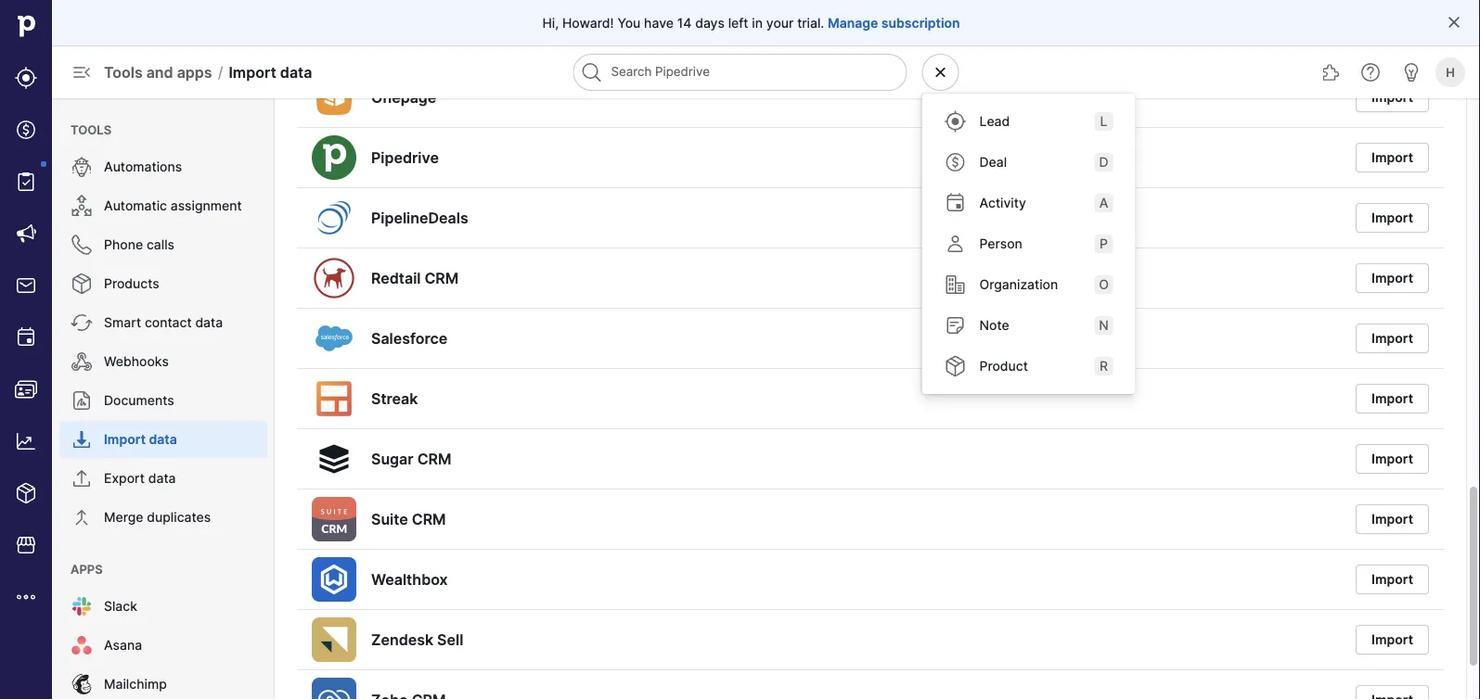 Task type: locate. For each thing, give the bounding box(es) containing it.
1 import button from the top
[[1356, 83, 1430, 112]]

color undefined image left deal
[[945, 151, 967, 174]]

howard!
[[562, 15, 614, 31]]

data down documents link
[[149, 432, 177, 448]]

data right export
[[148, 471, 176, 487]]

color undefined image inside export data link
[[71, 468, 93, 490]]

onepage
[[371, 88, 437, 106]]

4 import button from the top
[[1356, 264, 1430, 293]]

import
[[229, 63, 276, 81], [1372, 90, 1414, 105], [1372, 150, 1414, 166], [1372, 210, 1414, 226], [1372, 271, 1414, 286], [1372, 331, 1414, 347], [1372, 391, 1414, 407], [104, 432, 146, 448], [1372, 452, 1414, 467], [1372, 512, 1414, 528], [1372, 572, 1414, 588], [1372, 633, 1414, 648]]

and
[[146, 63, 173, 81]]

zendesk
[[371, 631, 434, 649]]

import button
[[1356, 83, 1430, 112], [1356, 143, 1430, 173], [1356, 203, 1430, 233], [1356, 264, 1430, 293], [1356, 324, 1430, 354], [1356, 384, 1430, 414], [1356, 445, 1430, 474], [1356, 505, 1430, 535], [1356, 565, 1430, 595], [1356, 626, 1430, 655]]

manage subscription link
[[828, 13, 960, 32]]

color undefined image
[[945, 151, 967, 174], [71, 156, 93, 178], [15, 171, 37, 193], [71, 195, 93, 217], [945, 233, 967, 255], [71, 312, 93, 334], [71, 351, 93, 373], [71, 429, 93, 451], [71, 468, 93, 490], [71, 507, 93, 529], [71, 596, 93, 618], [71, 635, 93, 657]]

trial.
[[798, 15, 825, 31]]

color undefined image inside webhooks link
[[71, 351, 93, 373]]

color undefined image right insights icon
[[71, 429, 93, 451]]

redtail crm
[[371, 269, 459, 287]]

contact
[[145, 315, 192, 331]]

color undefined image left webhooks
[[71, 351, 93, 373]]

color undefined image for export data
[[71, 468, 93, 490]]

color undefined image left organization
[[945, 274, 967, 296]]

import button for sugar crm
[[1356, 445, 1430, 474]]

merge
[[104, 510, 143, 526]]

color undefined image right contacts image
[[71, 390, 93, 412]]

color undefined image inside import data link
[[71, 429, 93, 451]]

color undefined image inside automatic assignment link
[[71, 195, 93, 217]]

5 import button from the top
[[1356, 324, 1430, 354]]

slack link
[[59, 589, 267, 626]]

phone calls link
[[59, 227, 267, 264]]

color undefined image inside asana link
[[71, 635, 93, 657]]

import for pipedrive
[[1372, 150, 1414, 166]]

activity
[[980, 195, 1027, 211]]

color undefined image left export
[[71, 468, 93, 490]]

menu
[[0, 0, 52, 700], [922, 94, 1136, 395], [52, 98, 275, 700]]

days
[[695, 15, 725, 31]]

menu containing automations
[[52, 98, 275, 700]]

color undefined image inside automations 'link'
[[71, 156, 93, 178]]

6 import button from the top
[[1356, 384, 1430, 414]]

salesforce
[[371, 330, 448, 348]]

webhooks
[[104, 354, 169, 370]]

import button for suite crm
[[1356, 505, 1430, 535]]

import button for zendesk sell
[[1356, 626, 1430, 655]]

import for sugar crm
[[1372, 452, 1414, 467]]

d
[[1100, 155, 1109, 170]]

suite crm
[[371, 511, 446, 529]]

import button for onepage
[[1356, 83, 1430, 112]]

color undefined image left note
[[945, 315, 967, 337]]

color undefined image inside slack link
[[71, 596, 93, 618]]

tools
[[104, 63, 143, 81], [71, 123, 112, 137]]

0 vertical spatial tools
[[104, 63, 143, 81]]

color undefined image left lead
[[945, 110, 967, 133]]

import data
[[104, 432, 177, 448]]

color undefined image left mailchimp
[[71, 674, 93, 696]]

phone
[[104, 237, 143, 253]]

p
[[1100, 236, 1108, 252]]

documents link
[[59, 382, 267, 420]]

marketplace image
[[15, 535, 37, 557]]

color undefined image left automations
[[71, 156, 93, 178]]

streak
[[371, 390, 418, 408]]

data
[[280, 63, 312, 81], [195, 315, 223, 331], [149, 432, 177, 448], [148, 471, 176, 487]]

7 import button from the top
[[1356, 445, 1430, 474]]

l
[[1101, 114, 1108, 129]]

apps
[[177, 63, 212, 81]]

crm right suite
[[412, 511, 446, 529]]

import inside menu item
[[104, 432, 146, 448]]

import button for streak
[[1356, 384, 1430, 414]]

o
[[1099, 277, 1109, 293]]

crm for sugar crm
[[417, 450, 452, 468]]

9 import button from the top
[[1356, 565, 1430, 595]]

quick add image
[[925, 57, 957, 88]]

10 import button from the top
[[1356, 626, 1430, 655]]

h button
[[1432, 54, 1470, 91]]

color undefined image for smart contact data
[[71, 312, 93, 334]]

lead
[[980, 114, 1010, 129]]

h
[[1446, 65, 1455, 79]]

color undefined image left merge
[[71, 507, 93, 529]]

color undefined image left asana
[[71, 635, 93, 657]]

color undefined image inside merge duplicates link
[[71, 507, 93, 529]]

zendesk sell
[[371, 631, 464, 649]]

0 vertical spatial crm
[[425, 269, 459, 287]]

automatic assignment
[[104, 198, 242, 214]]

8 import button from the top
[[1356, 505, 1430, 535]]

crm right sugar
[[417, 450, 452, 468]]

import button for pipelinedeals
[[1356, 203, 1430, 233]]

import for redtail crm
[[1372, 271, 1414, 286]]

automatic
[[104, 198, 167, 214]]

merge duplicates
[[104, 510, 211, 526]]

1 vertical spatial crm
[[417, 450, 452, 468]]

color undefined image for asana
[[71, 635, 93, 657]]

note
[[980, 318, 1010, 334]]

products link
[[59, 265, 267, 303]]

color undefined image
[[945, 110, 967, 133], [945, 192, 967, 214], [71, 234, 93, 256], [71, 273, 93, 295], [945, 274, 967, 296], [945, 315, 967, 337], [945, 356, 967, 378], [71, 390, 93, 412], [71, 674, 93, 696]]

color undefined image left the smart
[[71, 312, 93, 334]]

sugar crm
[[371, 450, 452, 468]]

pipelinedeals
[[371, 209, 469, 227]]

import button for wealthbox
[[1356, 565, 1430, 595]]

color undefined image left "product"
[[945, 356, 967, 378]]

manage
[[828, 15, 879, 31]]

crm right the redtail
[[425, 269, 459, 287]]

more image
[[15, 587, 37, 609]]

calls
[[147, 237, 175, 253]]

color undefined image left phone
[[71, 234, 93, 256]]

color undefined image left automatic
[[71, 195, 93, 217]]

export data
[[104, 471, 176, 487]]

2 vertical spatial crm
[[412, 511, 446, 529]]

export data link
[[59, 460, 267, 498]]

duplicates
[[147, 510, 211, 526]]

color undefined image left person
[[945, 233, 967, 255]]

in
[[752, 15, 763, 31]]

have
[[644, 15, 674, 31]]

export
[[104, 471, 145, 487]]

1 vertical spatial tools
[[71, 123, 112, 137]]

crm
[[425, 269, 459, 287], [417, 450, 452, 468], [412, 511, 446, 529]]

mailchimp
[[104, 677, 167, 693]]

r
[[1100, 359, 1108, 375]]

tools and apps / import data
[[104, 63, 312, 81]]

you
[[618, 15, 641, 31]]

color undefined image up campaigns icon at the left
[[15, 171, 37, 193]]

hi, howard! you have 14 days left in your  trial. manage subscription
[[543, 15, 960, 31]]

tools down the menu toggle image at top left
[[71, 123, 112, 137]]

import for suite crm
[[1372, 512, 1414, 528]]

assignment
[[171, 198, 242, 214]]

leads image
[[15, 67, 37, 89]]

slack
[[104, 599, 137, 615]]

import for onepage
[[1372, 90, 1414, 105]]

tools left and
[[104, 63, 143, 81]]

color undefined image left the products
[[71, 273, 93, 295]]

smart contact data link
[[59, 304, 267, 342]]

tools for tools and apps / import data
[[104, 63, 143, 81]]

color undefined image inside "smart contact data" link
[[71, 312, 93, 334]]

Search Pipedrive field
[[573, 54, 907, 91]]

3 import button from the top
[[1356, 203, 1430, 233]]

2 import button from the top
[[1356, 143, 1430, 173]]

hi,
[[543, 15, 559, 31]]

color undefined image down the "apps"
[[71, 596, 93, 618]]

activities image
[[15, 327, 37, 349]]



Task type: describe. For each thing, give the bounding box(es) containing it.
import data link
[[59, 421, 267, 459]]

crm for suite crm
[[412, 511, 446, 529]]

import for salesforce
[[1372, 331, 1414, 347]]

color undefined image for automatic assignment
[[71, 195, 93, 217]]

campaigns image
[[15, 223, 37, 245]]

color undefined image inside products link
[[71, 273, 93, 295]]

data right /
[[280, 63, 312, 81]]

product
[[980, 359, 1028, 375]]

import for pipelinedeals
[[1372, 210, 1414, 226]]

crm for redtail crm
[[425, 269, 459, 287]]

sell
[[437, 631, 464, 649]]

contacts image
[[15, 379, 37, 401]]

tools for tools
[[71, 123, 112, 137]]

organization
[[980, 277, 1059, 293]]

import button for redtail crm
[[1356, 264, 1430, 293]]

color undefined image for automations
[[71, 156, 93, 178]]

sales assistant image
[[1401, 61, 1423, 84]]

14
[[677, 15, 692, 31]]

color primary image
[[1447, 15, 1462, 30]]

sugar
[[371, 450, 414, 468]]

color undefined image for slack
[[71, 596, 93, 618]]

phone calls
[[104, 237, 175, 253]]

import for zendesk sell
[[1372, 633, 1414, 648]]

documents
[[104, 393, 174, 409]]

sales inbox image
[[15, 275, 37, 297]]

smart contact data
[[104, 315, 223, 331]]

webhooks link
[[59, 343, 267, 381]]

n
[[1099, 318, 1109, 334]]

mailchimp link
[[59, 667, 267, 700]]

import for wealthbox
[[1372, 572, 1414, 588]]

left
[[728, 15, 749, 31]]

wealthbox
[[371, 571, 448, 589]]

suite
[[371, 511, 408, 529]]

color undefined image for merge duplicates
[[71, 507, 93, 529]]

deals image
[[15, 119, 37, 141]]

insights image
[[15, 431, 37, 453]]

color undefined image left activity
[[945, 192, 967, 214]]

import button for salesforce
[[1356, 324, 1430, 354]]

apps
[[71, 563, 103, 577]]

a
[[1100, 195, 1109, 211]]

/
[[218, 63, 223, 81]]

color undefined image for webhooks
[[71, 351, 93, 373]]

merge duplicates link
[[59, 499, 267, 537]]

color undefined image inside documents link
[[71, 390, 93, 412]]

color undefined image inside "mailchimp" link
[[71, 674, 93, 696]]

automations link
[[59, 149, 267, 186]]

smart
[[104, 315, 141, 331]]

color undefined image for import data
[[71, 429, 93, 451]]

deal
[[980, 155, 1007, 170]]

import data menu item
[[52, 421, 275, 459]]

quick help image
[[1360, 61, 1382, 84]]

home image
[[12, 12, 40, 40]]

subscription
[[882, 15, 960, 31]]

your
[[767, 15, 794, 31]]

menu toggle image
[[71, 61, 93, 84]]

menu containing lead
[[922, 94, 1136, 395]]

person
[[980, 236, 1023, 252]]

automatic assignment link
[[59, 188, 267, 225]]

color undefined image inside phone calls link
[[71, 234, 93, 256]]

import button for pipedrive
[[1356, 143, 1430, 173]]

pipedrive
[[371, 149, 439, 167]]

redtail
[[371, 269, 421, 287]]

products image
[[15, 483, 37, 505]]

data inside menu item
[[149, 432, 177, 448]]

import for streak
[[1372, 391, 1414, 407]]

asana link
[[59, 628, 267, 665]]

data right contact
[[195, 315, 223, 331]]

automations
[[104, 159, 182, 175]]

products
[[104, 276, 159, 292]]

asana
[[104, 638, 142, 654]]



Task type: vqa. For each thing, say whether or not it's contained in the screenshot.


